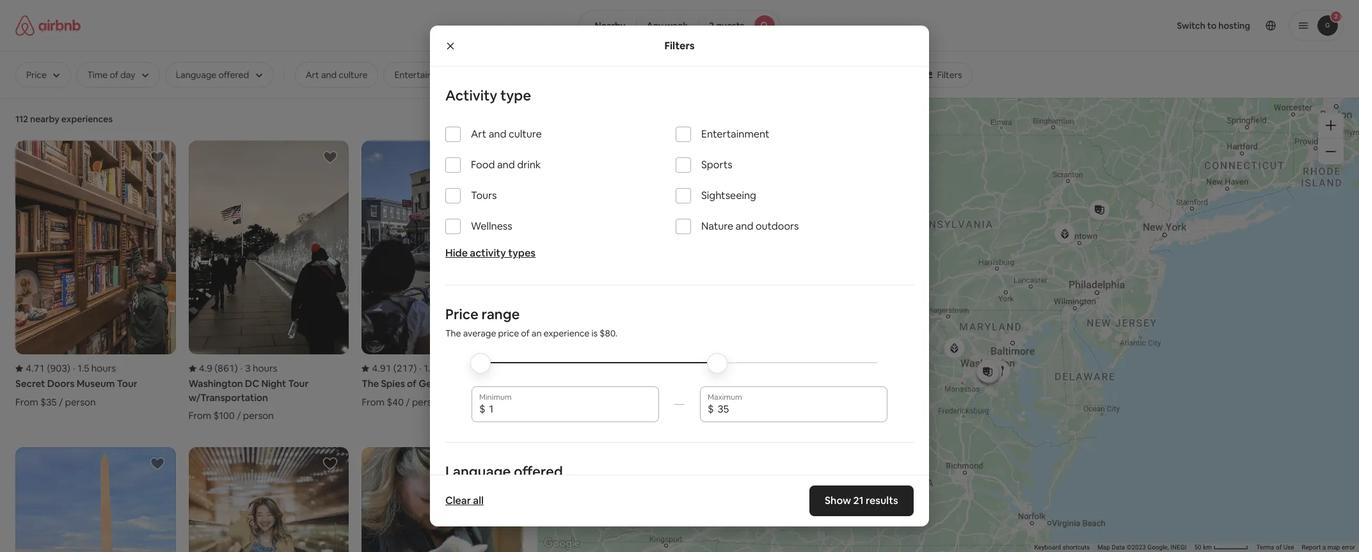 Task type: locate. For each thing, give the bounding box(es) containing it.
1 horizontal spatial ·
[[240, 362, 243, 374]]

the down price
[[445, 328, 461, 339]]

activity
[[470, 246, 506, 260]]

of left use
[[1276, 544, 1282, 551]]

· 1.5 hours up museum
[[73, 362, 116, 374]]

· inside washington dc night tour w/transportation group
[[240, 362, 243, 374]]

4.71 (903)
[[26, 362, 70, 374]]

2 1.5 from the left
[[424, 362, 436, 374]]

museum
[[77, 378, 115, 390]]

2 $ text field from the left
[[718, 403, 880, 416]]

Sports button
[[558, 62, 607, 88]]

google map
showing 24 experiences. region
[[537, 97, 1359, 552]]

shortcuts
[[1063, 544, 1090, 551]]

person
[[65, 396, 96, 408], [412, 396, 443, 408], [243, 410, 274, 422]]

/ for from $40
[[406, 396, 410, 408]]

tour
[[117, 378, 137, 390], [288, 378, 309, 390]]

hours inside secret doors museum tour group
[[91, 362, 116, 374]]

person inside the spies of georgetown from $40 / person
[[412, 396, 443, 408]]

of inside price range the average price of an experience is $80.
[[521, 328, 530, 339]]

hours up museum
[[91, 362, 116, 374]]

add to wishlist image inside the spies of georgetown group
[[496, 150, 511, 165]]

1 · from the left
[[73, 362, 75, 374]]

hide activity types
[[445, 246, 536, 260]]

none search field containing nearby
[[579, 10, 780, 41]]

1 horizontal spatial $ text field
[[718, 403, 880, 416]]

None search field
[[579, 10, 780, 41]]

add to wishlist image
[[496, 150, 511, 165], [150, 456, 165, 472]]

secret
[[15, 378, 45, 390]]

/
[[59, 396, 63, 408], [406, 396, 410, 408], [237, 410, 241, 422]]

nature
[[701, 219, 733, 233]]

1.5 inside the spies of georgetown group
[[424, 362, 436, 374]]

offered
[[514, 463, 563, 481]]

any
[[647, 20, 663, 31]]

1.5 up museum
[[78, 362, 89, 374]]

person down museum
[[65, 396, 96, 408]]

hours inside washington dc night tour w/transportation group
[[253, 362, 277, 374]]

add to wishlist image
[[150, 150, 165, 165], [323, 150, 338, 165], [323, 456, 338, 472], [496, 456, 511, 472]]

2 · 1.5 hours from the left
[[419, 362, 462, 374]]

results
[[866, 494, 898, 507]]

1 horizontal spatial add to wishlist image
[[496, 150, 511, 165]]

hide
[[445, 246, 468, 260]]

1 · 1.5 hours from the left
[[73, 362, 116, 374]]

from for from $40
[[362, 396, 385, 408]]

1 horizontal spatial tour
[[288, 378, 309, 390]]

$ text field
[[489, 403, 651, 416], [718, 403, 880, 416]]

culture
[[339, 69, 368, 81], [509, 127, 542, 141]]

2 horizontal spatial /
[[406, 396, 410, 408]]

clear all button
[[439, 488, 490, 514]]

drink
[[517, 158, 541, 171]]

activity
[[445, 86, 497, 104]]

0 horizontal spatial tour
[[117, 378, 137, 390]]

1 horizontal spatial 1.5
[[424, 362, 436, 374]]

$
[[479, 402, 485, 416], [708, 402, 714, 416]]

(217)
[[393, 362, 417, 374]]

from
[[15, 396, 38, 408], [362, 396, 385, 408], [189, 410, 211, 422]]

Entertainment button
[[384, 62, 465, 88]]

1 tour from the left
[[117, 378, 137, 390]]

$100
[[213, 410, 235, 422]]

3 hours from the left
[[438, 362, 462, 374]]

0 horizontal spatial art
[[306, 69, 319, 81]]

· right (903)
[[73, 362, 75, 374]]

person down dc at the left bottom
[[243, 410, 274, 422]]

/ right $100
[[237, 410, 241, 422]]

0 horizontal spatial from
[[15, 396, 38, 408]]

3
[[245, 362, 251, 374]]

person down the georgetown
[[412, 396, 443, 408]]

1 vertical spatial add to wishlist image
[[150, 456, 165, 472]]

2 $ from the left
[[708, 402, 714, 416]]

entertainment up activity
[[394, 69, 454, 81]]

/ right $40
[[406, 396, 410, 408]]

1 vertical spatial culture
[[509, 127, 542, 141]]

person for museum
[[65, 396, 96, 408]]

0 horizontal spatial $ text field
[[489, 403, 651, 416]]

doors
[[47, 378, 75, 390]]

0 horizontal spatial add to wishlist image
[[150, 456, 165, 472]]

1.5 inside secret doors museum tour group
[[78, 362, 89, 374]]

tour inside secret doors museum tour from $35 / person
[[117, 378, 137, 390]]

from left $40
[[362, 396, 385, 408]]

0 horizontal spatial of
[[407, 378, 417, 390]]

/ right $35
[[59, 396, 63, 408]]

2 horizontal spatial of
[[1276, 544, 1282, 551]]

1 horizontal spatial hours
[[253, 362, 277, 374]]

report
[[1302, 544, 1321, 551]]

/ inside the spies of georgetown from $40 / person
[[406, 396, 410, 408]]

1 vertical spatial entertainment
[[701, 127, 769, 141]]

1 horizontal spatial from
[[189, 410, 211, 422]]

Nature and outdoors button
[[800, 62, 907, 88]]

50 km button
[[1190, 543, 1253, 552]]

1 hours from the left
[[91, 362, 116, 374]]

show
[[825, 494, 851, 507]]

Art and culture button
[[295, 62, 378, 88]]

filters
[[664, 39, 695, 52]]

0 horizontal spatial the
[[362, 378, 379, 390]]

4.91 out of 5 average rating,  217 reviews image
[[362, 362, 417, 374]]

hours up the georgetown
[[438, 362, 462, 374]]

2 · from the left
[[240, 362, 243, 374]]

©2023
[[1127, 544, 1146, 551]]

guests
[[716, 20, 744, 31]]

from inside secret doors museum tour from $35 / person
[[15, 396, 38, 408]]

0 horizontal spatial 1.5
[[78, 362, 89, 374]]

terms
[[1256, 544, 1274, 551]]

2 horizontal spatial hours
[[438, 362, 462, 374]]

0 vertical spatial entertainment
[[394, 69, 454, 81]]

the spies of georgetown from $40 / person
[[362, 378, 476, 408]]

map
[[1328, 544, 1340, 551]]

0 vertical spatial art and culture
[[306, 69, 368, 81]]

0 horizontal spatial entertainment
[[394, 69, 454, 81]]

show 21 results
[[825, 494, 898, 507]]

the
[[445, 328, 461, 339], [362, 378, 379, 390]]

1 horizontal spatial of
[[521, 328, 530, 339]]

1 vertical spatial art and culture
[[471, 127, 542, 141]]

112
[[15, 113, 28, 125]]

keyboard shortcuts
[[1034, 544, 1090, 551]]

0 horizontal spatial hours
[[91, 362, 116, 374]]

of down (217)
[[407, 378, 417, 390]]

hide activity types button
[[445, 246, 536, 260]]

tour right night at the bottom
[[288, 378, 309, 390]]

price range the average price of an experience is $80.
[[445, 305, 618, 339]]

1 horizontal spatial culture
[[509, 127, 542, 141]]

terms of use link
[[1256, 544, 1294, 551]]

1 horizontal spatial person
[[243, 410, 274, 422]]

any week
[[647, 20, 688, 31]]

4.71 out of 5 average rating,  903 reviews image
[[15, 362, 70, 374]]

· 1.5 hours inside the spies of georgetown group
[[419, 362, 462, 374]]

use
[[1283, 544, 1294, 551]]

person for of
[[412, 396, 443, 408]]

· left 3
[[240, 362, 243, 374]]

4.9 (861)
[[199, 362, 238, 374]]

entertainment inside the filters dialog
[[701, 127, 769, 141]]

· 1.5 hours
[[73, 362, 116, 374], [419, 362, 462, 374]]

1 1.5 from the left
[[78, 362, 89, 374]]

Sightseeing button
[[662, 62, 732, 88]]

1 horizontal spatial · 1.5 hours
[[419, 362, 462, 374]]

2 horizontal spatial ·
[[419, 362, 422, 374]]

w/transportation
[[189, 391, 268, 404]]

1.5 up the georgetown
[[424, 362, 436, 374]]

1 vertical spatial the
[[362, 378, 379, 390]]

$35
[[40, 396, 57, 408]]

0 horizontal spatial $
[[479, 402, 485, 416]]

night
[[261, 378, 286, 390]]

1 vertical spatial of
[[407, 378, 417, 390]]

from inside the spies of georgetown from $40 / person
[[362, 396, 385, 408]]

google,
[[1148, 544, 1169, 551]]

· right (217)
[[419, 362, 422, 374]]

1 $ text field from the left
[[489, 403, 651, 416]]

0 horizontal spatial /
[[59, 396, 63, 408]]

art
[[306, 69, 319, 81], [471, 127, 486, 141]]

hours right 3
[[253, 362, 277, 374]]

2 vertical spatial of
[[1276, 544, 1282, 551]]

1 horizontal spatial entertainment
[[701, 127, 769, 141]]

person inside secret doors museum tour from $35 / person
[[65, 396, 96, 408]]

entertainment up sports
[[701, 127, 769, 141]]

· 1.5 hours for of
[[419, 362, 462, 374]]

0 vertical spatial culture
[[339, 69, 368, 81]]

nearby
[[30, 113, 59, 125]]

/ inside secret doors museum tour from $35 / person
[[59, 396, 63, 408]]

from for from $35
[[15, 396, 38, 408]]

2 horizontal spatial person
[[412, 396, 443, 408]]

1 horizontal spatial /
[[237, 410, 241, 422]]

4.91 (217)
[[372, 362, 417, 374]]

· inside secret doors museum tour group
[[73, 362, 75, 374]]

· 1.5 hours up the georgetown
[[419, 362, 462, 374]]

0 horizontal spatial · 1.5 hours
[[73, 362, 116, 374]]

0 horizontal spatial person
[[65, 396, 96, 408]]

the down 4.91
[[362, 378, 379, 390]]

from left $100
[[189, 410, 211, 422]]

clear
[[445, 494, 471, 507]]

tour right museum
[[117, 378, 137, 390]]

activity type
[[445, 86, 531, 104]]

profile element
[[796, 0, 1344, 51]]

0 horizontal spatial ·
[[73, 362, 75, 374]]

2 hours from the left
[[253, 362, 277, 374]]

0 vertical spatial add to wishlist image
[[496, 150, 511, 165]]

· 1.5 hours inside secret doors museum tour group
[[73, 362, 116, 374]]

0 vertical spatial of
[[521, 328, 530, 339]]

of inside the spies of georgetown from $40 / person
[[407, 378, 417, 390]]

and
[[321, 69, 337, 81], [489, 127, 506, 141], [497, 158, 515, 171], [736, 219, 753, 233]]

· inside the spies of georgetown group
[[419, 362, 422, 374]]

language offered
[[445, 463, 563, 481]]

0 horizontal spatial art and culture
[[306, 69, 368, 81]]

hours
[[91, 362, 116, 374], [253, 362, 277, 374], [438, 362, 462, 374]]

50
[[1194, 544, 1201, 551]]

1 horizontal spatial the
[[445, 328, 461, 339]]

secret doors museum tour from $35 / person
[[15, 378, 137, 408]]

and inside button
[[321, 69, 337, 81]]

3 · from the left
[[419, 362, 422, 374]]

entertainment
[[394, 69, 454, 81], [701, 127, 769, 141]]

1 vertical spatial art
[[471, 127, 486, 141]]

0 vertical spatial the
[[445, 328, 461, 339]]

from down secret
[[15, 396, 38, 408]]

of left an
[[521, 328, 530, 339]]

tour inside the washington dc night tour w/transportation from $100 / person
[[288, 378, 309, 390]]

2 horizontal spatial from
[[362, 396, 385, 408]]

hours inside the spies of georgetown group
[[438, 362, 462, 374]]

range
[[481, 305, 520, 323]]

0 vertical spatial art
[[306, 69, 319, 81]]

show 21 results link
[[810, 486, 914, 516]]

1 horizontal spatial art
[[471, 127, 486, 141]]

all
[[473, 494, 484, 507]]

art inside button
[[306, 69, 319, 81]]

1 horizontal spatial art and culture
[[471, 127, 542, 141]]

1 horizontal spatial $
[[708, 402, 714, 416]]

keyboard
[[1034, 544, 1061, 551]]

2 tour from the left
[[288, 378, 309, 390]]

0 horizontal spatial culture
[[339, 69, 368, 81]]



Task type: vqa. For each thing, say whether or not it's contained in the screenshot.
"reserve"
no



Task type: describe. For each thing, give the bounding box(es) containing it.
washington dc night tour w/transportation group
[[189, 141, 349, 422]]

· 3 hours
[[240, 362, 277, 374]]

food
[[471, 158, 495, 171]]

the inside price range the average price of an experience is $80.
[[445, 328, 461, 339]]

$40
[[387, 396, 404, 408]]

language
[[445, 463, 511, 481]]

washington
[[189, 378, 243, 390]]

1 $ from the left
[[479, 402, 485, 416]]

tours
[[471, 189, 497, 202]]

2 guests button
[[698, 10, 780, 41]]

washington dc night tour w/transportation from $100 / person
[[189, 378, 309, 422]]

spies
[[381, 378, 405, 390]]

experiences
[[61, 113, 113, 125]]

nearby
[[595, 20, 625, 31]]

filters dialog
[[430, 26, 929, 552]]

the inside the spies of georgetown from $40 / person
[[362, 378, 379, 390]]

error
[[1342, 544, 1355, 551]]

4.9
[[199, 362, 212, 374]]

zoom in image
[[1326, 120, 1336, 131]]

an
[[532, 328, 542, 339]]

any week button
[[636, 10, 699, 41]]

art and culture inside the filters dialog
[[471, 127, 542, 141]]

50 km
[[1194, 544, 1213, 551]]

sightseeing
[[701, 189, 756, 202]]

report a map error
[[1302, 544, 1355, 551]]

2 guests
[[709, 20, 744, 31]]

terms of use
[[1256, 544, 1294, 551]]

types
[[508, 246, 536, 260]]

4.71
[[26, 362, 45, 374]]

· 1.5 hours for museum
[[73, 362, 116, 374]]

tour for secret doors museum tour from $35 / person
[[117, 378, 137, 390]]

sports
[[701, 158, 732, 171]]

wellness
[[471, 219, 512, 233]]

hours for night
[[253, 362, 277, 374]]

/ inside the washington dc night tour w/transportation from $100 / person
[[237, 410, 241, 422]]

inegi
[[1171, 544, 1187, 551]]

4.91
[[372, 362, 391, 374]]

secret doors museum tour group
[[15, 141, 176, 408]]

average
[[463, 328, 496, 339]]

map
[[1097, 544, 1110, 551]]

4.9 out of 5 average rating,  861 reviews image
[[189, 362, 238, 374]]

price
[[498, 328, 519, 339]]

data
[[1112, 544, 1125, 551]]

the spies of georgetown group
[[362, 141, 522, 408]]

Tours button
[[612, 62, 657, 88]]

Wellness button
[[737, 62, 795, 88]]

a
[[1322, 544, 1326, 551]]

clear all
[[445, 494, 484, 507]]

· for (217)
[[419, 362, 422, 374]]

dc
[[245, 378, 259, 390]]

1.5 for of
[[424, 362, 436, 374]]

outdoors
[[756, 219, 799, 233]]

zoom out image
[[1326, 147, 1336, 157]]

art and culture inside button
[[306, 69, 368, 81]]

· for (903)
[[73, 362, 75, 374]]

georgetown
[[419, 378, 476, 390]]

112 nearby experiences
[[15, 113, 113, 125]]

report a map error link
[[1302, 544, 1355, 551]]

(861)
[[215, 362, 238, 374]]

culture inside the filters dialog
[[509, 127, 542, 141]]

1.5 for museum
[[78, 362, 89, 374]]

art inside the filters dialog
[[471, 127, 486, 141]]

week
[[665, 20, 688, 31]]

food and drink
[[471, 158, 541, 171]]

hours for of
[[438, 362, 462, 374]]

$80.
[[600, 328, 618, 339]]

google image
[[541, 536, 583, 552]]

· for (861)
[[240, 362, 243, 374]]

nature and outdoors
[[701, 219, 799, 233]]

hours for museum
[[91, 362, 116, 374]]

keyboard shortcuts button
[[1034, 543, 1090, 552]]

2
[[709, 20, 714, 31]]

is
[[592, 328, 598, 339]]

nearby button
[[579, 10, 636, 41]]

culture inside button
[[339, 69, 368, 81]]

type
[[500, 86, 531, 104]]

experience
[[544, 328, 590, 339]]

tour for washington dc night tour w/transportation from $100 / person
[[288, 378, 309, 390]]

person inside the washington dc night tour w/transportation from $100 / person
[[243, 410, 274, 422]]

map data ©2023 google, inegi
[[1097, 544, 1187, 551]]

entertainment inside button
[[394, 69, 454, 81]]

price
[[445, 305, 478, 323]]

21
[[854, 494, 864, 507]]

from inside the washington dc night tour w/transportation from $100 / person
[[189, 410, 211, 422]]

Food and drink button
[[470, 62, 553, 88]]

/ for from $35
[[59, 396, 63, 408]]

(903)
[[47, 362, 70, 374]]



